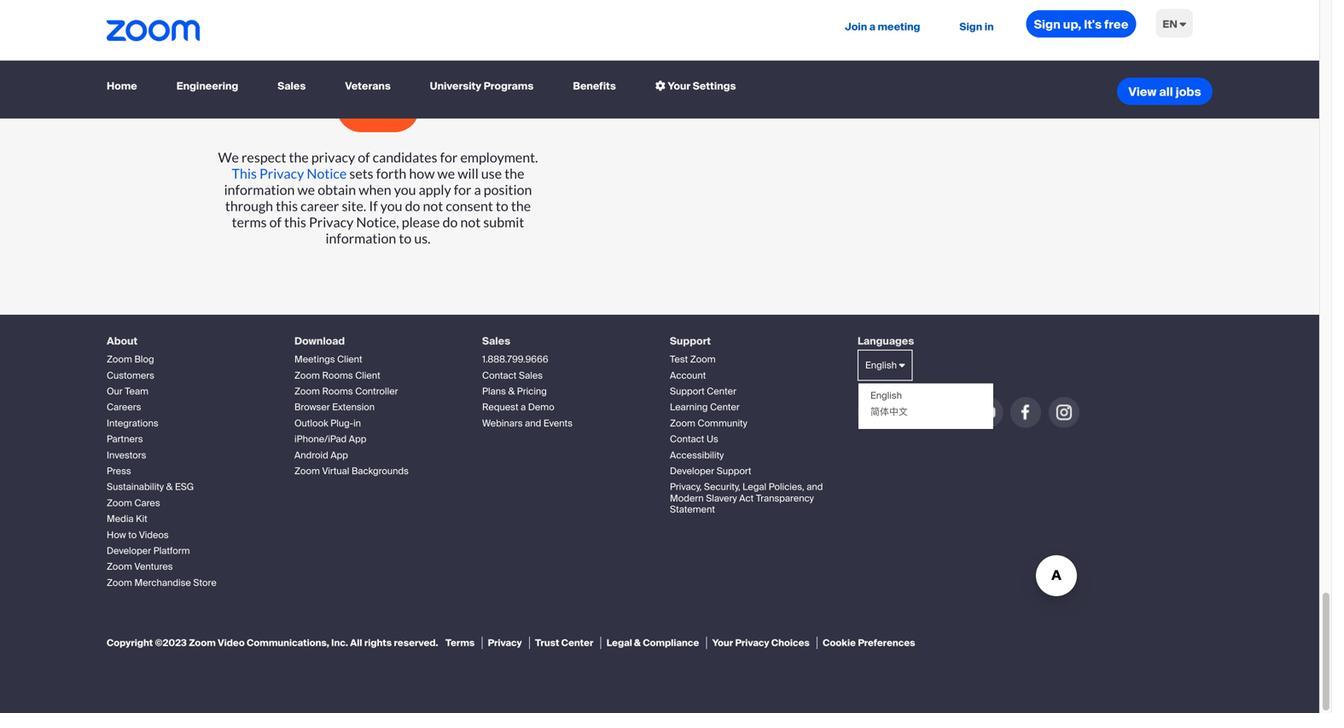 Task type: vqa. For each thing, say whether or not it's contained in the screenshot.
the the to the left
no



Task type: locate. For each thing, give the bounding box(es) containing it.
center right trust
[[562, 638, 594, 650]]

sustainability
[[107, 481, 164, 494]]

the right use
[[505, 165, 525, 182]]

developer inside support test zoom account support center learning center zoom community contact us accessibility developer support privacy, security, legal policies, and modern slavery act transparency statement
[[670, 465, 715, 478]]

all
[[1160, 84, 1174, 100]]

test zoom link
[[670, 354, 716, 366]]

and inside sales 1.888.799.9666 contact sales plans & pricing request a demo webinars and events
[[525, 418, 542, 430]]

0 vertical spatial legal
[[743, 481, 767, 494]]

sales link up 1.888.799.9666
[[482, 335, 511, 348]]

zoom merchandise store link
[[107, 577, 217, 590]]

respect
[[242, 149, 286, 165]]

for
[[440, 149, 458, 165], [454, 181, 472, 198]]

0 vertical spatial a
[[870, 20, 876, 33]]

sales link up 'respect' in the top of the page
[[271, 71, 313, 101]]

0 horizontal spatial do
[[405, 197, 421, 214]]

zoom down android
[[295, 465, 320, 478]]

& left esg
[[166, 481, 173, 494]]

1 horizontal spatial information
[[326, 230, 396, 247]]

1 vertical spatial contact
[[670, 433, 705, 446]]

terms
[[232, 214, 267, 230]]

1 vertical spatial support
[[670, 386, 705, 398]]

legal left policies,
[[743, 481, 767, 494]]

2 vertical spatial to
[[128, 529, 137, 542]]

information down site.
[[326, 230, 396, 247]]

& down 'contact sales' link
[[508, 386, 515, 398]]

contact up the accessibility link at the right bottom
[[670, 433, 705, 446]]

1 horizontal spatial a
[[521, 402, 526, 414]]

0 vertical spatial rooms
[[322, 370, 353, 382]]

0 vertical spatial of
[[358, 149, 370, 165]]

0 vertical spatial developer
[[670, 465, 715, 478]]

zoom up the 'browser'
[[295, 386, 320, 398]]

not up us.
[[423, 197, 443, 214]]

0 vertical spatial english
[[866, 360, 897, 372]]

in
[[985, 20, 994, 33], [354, 418, 361, 430]]

&
[[508, 386, 515, 398], [166, 481, 173, 494], [635, 638, 641, 650]]

support link
[[670, 335, 711, 348]]

1 vertical spatial english
[[871, 390, 903, 402]]

and right policies,
[[807, 481, 824, 494]]

the right consent
[[511, 197, 531, 214]]

client
[[337, 354, 363, 366], [355, 370, 381, 382]]

we
[[438, 165, 455, 182], [298, 181, 315, 198]]

0 horizontal spatial not
[[423, 197, 443, 214]]

zoom down the meetings
[[295, 370, 320, 382]]

1 horizontal spatial developer
[[670, 465, 715, 478]]

1 vertical spatial information
[[326, 230, 396, 247]]

you right if
[[381, 197, 403, 214]]

zoom ventures link
[[107, 561, 173, 574]]

do
[[405, 197, 421, 214], [443, 214, 458, 230]]

meetings client link
[[295, 354, 363, 366]]

0 horizontal spatial sales link
[[271, 71, 313, 101]]

0 vertical spatial in
[[985, 20, 994, 33]]

benefits link
[[566, 71, 623, 101]]

we left will
[[438, 165, 455, 182]]

english inside "english 简体中文"
[[871, 390, 903, 402]]

1 horizontal spatial contact
[[670, 433, 705, 446]]

0 vertical spatial &
[[508, 386, 515, 398]]

1 vertical spatial your
[[713, 638, 734, 650]]

of right terms in the top left of the page
[[270, 214, 282, 230]]

2 vertical spatial a
[[521, 402, 526, 414]]

0 vertical spatial client
[[337, 354, 363, 366]]

careers link
[[107, 402, 141, 414]]

sales
[[278, 79, 306, 93], [482, 335, 511, 348], [519, 370, 543, 382]]

do right please
[[443, 214, 458, 230]]

zoom
[[107, 354, 132, 366], [691, 354, 716, 366], [295, 370, 320, 382], [295, 386, 320, 398], [670, 418, 696, 430], [295, 465, 320, 478], [107, 497, 132, 510], [107, 561, 132, 574], [107, 577, 132, 590], [189, 638, 216, 650]]

how to videos link
[[107, 529, 169, 542]]

rooms
[[322, 370, 353, 382], [322, 386, 353, 398]]

1 vertical spatial sales
[[482, 335, 511, 348]]

privacy, security, legal policies, and modern slavery act transparency statement link
[[670, 481, 824, 516]]

use
[[482, 165, 502, 182]]

legal & compliance
[[607, 638, 700, 650]]

sales up the pricing
[[519, 370, 543, 382]]

english up the 简体中文
[[871, 390, 903, 402]]

your right compliance
[[713, 638, 734, 650]]

your right cog image
[[668, 79, 691, 93]]

video
[[218, 638, 245, 650]]

developer platform link
[[107, 545, 190, 558]]

support up test zoom 'link' on the right
[[670, 335, 711, 348]]

android
[[295, 449, 329, 462]]

for inside sets forth how we will use the information we obtain when you apply for a position through this career site. if you do not consent to the terms of this privacy notice, please do not submit information to us.
[[454, 181, 472, 198]]

the inside we respect the privacy of candidates for employment. this privacy notice
[[289, 149, 309, 165]]

in left up,
[[985, 20, 994, 33]]

0 horizontal spatial and
[[525, 418, 542, 430]]

zoom rooms controller link
[[295, 386, 398, 398]]

jobs
[[1176, 84, 1202, 100]]

partners
[[107, 433, 143, 446]]

a inside "link"
[[870, 20, 876, 33]]

site.
[[342, 197, 367, 214]]

0 horizontal spatial a
[[474, 181, 481, 198]]

view
[[1129, 84, 1157, 100]]

for right apply
[[454, 181, 472, 198]]

developer down the accessibility link at the right bottom
[[670, 465, 715, 478]]

sales left 'veterans'
[[278, 79, 306, 93]]

a right join
[[870, 20, 876, 33]]

0 vertical spatial and
[[525, 418, 542, 430]]

0 vertical spatial to
[[496, 197, 509, 214]]

university
[[430, 79, 482, 93]]

and down demo
[[525, 418, 542, 430]]

integrations link
[[107, 418, 159, 430]]

sales up 1.888.799.9666
[[482, 335, 511, 348]]

the
[[289, 149, 309, 165], [505, 165, 525, 182], [511, 197, 531, 214]]

legal
[[743, 481, 767, 494], [607, 638, 633, 650]]

center up 'community'
[[711, 402, 740, 414]]

1 horizontal spatial your
[[713, 638, 734, 650]]

2 horizontal spatial sales
[[519, 370, 543, 382]]

merchandise
[[134, 577, 191, 590]]

you left apply
[[394, 181, 416, 198]]

information
[[224, 181, 295, 198], [326, 230, 396, 247]]

0 horizontal spatial of
[[270, 214, 282, 230]]

plans & pricing link
[[482, 386, 547, 398]]

in inside download meetings client zoom rooms client zoom rooms controller browser extension outlook plug-in iphone/ipad app android app zoom virtual backgrounds
[[354, 418, 361, 430]]

1 horizontal spatial of
[[358, 149, 370, 165]]

home
[[107, 79, 137, 93]]

center
[[707, 386, 737, 398], [711, 402, 740, 414], [562, 638, 594, 650]]

view all jobs
[[1129, 84, 1202, 100]]

1 horizontal spatial sign
[[1035, 17, 1061, 32]]

compliance
[[643, 638, 700, 650]]

notice
[[307, 165, 347, 182]]

privacy inside sets forth how we will use the information we obtain when you apply for a position through this career site. if you do not consent to the terms of this privacy notice, please do not submit information to us.
[[309, 214, 354, 230]]

zoom down how at bottom left
[[107, 561, 132, 574]]

1 vertical spatial a
[[474, 181, 481, 198]]

careers
[[107, 402, 141, 414]]

0 horizontal spatial in
[[354, 418, 361, 430]]

developer down 'how to videos' link
[[107, 545, 151, 558]]

sign left up,
[[1035, 17, 1061, 32]]

us.
[[414, 230, 431, 247]]

2 rooms from the top
[[322, 386, 353, 398]]

sign right 'meeting'
[[960, 20, 983, 33]]

to right consent
[[496, 197, 509, 214]]

university programs link
[[423, 71, 541, 101]]

sign in link
[[953, 0, 1001, 54]]

app
[[349, 433, 367, 446], [331, 449, 348, 462]]

zoom left video
[[189, 638, 216, 650]]

home link
[[107, 71, 144, 101]]

legal inside support test zoom account support center learning center zoom community contact us accessibility developer support privacy, security, legal policies, and modern slavery act transparency statement
[[743, 481, 767, 494]]

1 horizontal spatial sales
[[482, 335, 511, 348]]

0 vertical spatial contact
[[482, 370, 517, 382]]

support down account 'link'
[[670, 386, 705, 398]]

1 horizontal spatial legal
[[743, 481, 767, 494]]

app up virtual
[[331, 449, 348, 462]]

app down "plug-"
[[349, 433, 367, 446]]

0 vertical spatial information
[[224, 181, 295, 198]]

client up controller
[[355, 370, 381, 382]]

sign up, it's free link
[[1027, 10, 1137, 38]]

0 horizontal spatial legal
[[607, 638, 633, 650]]

statement
[[670, 504, 716, 516]]

zoom cares link
[[107, 497, 160, 510]]

team
[[125, 386, 149, 398]]

controller
[[355, 386, 398, 398]]

0 vertical spatial center
[[707, 386, 737, 398]]

1 horizontal spatial not
[[461, 214, 481, 230]]

information down 'respect' in the top of the page
[[224, 181, 295, 198]]

cookie preferences
[[823, 638, 916, 650]]

client up zoom rooms client link
[[337, 354, 363, 366]]

0 horizontal spatial developer
[[107, 545, 151, 558]]

in down extension
[[354, 418, 361, 430]]

2 horizontal spatial &
[[635, 638, 641, 650]]

english for english 简体中文
[[871, 390, 903, 402]]

browser extension link
[[295, 402, 375, 414]]

& inside about zoom blog customers our team careers integrations partners investors press sustainability & esg zoom cares media kit how to videos developer platform zoom ventures zoom merchandise store
[[166, 481, 173, 494]]

0 horizontal spatial to
[[128, 529, 137, 542]]

to right how at bottom left
[[128, 529, 137, 542]]

account
[[670, 370, 707, 382]]

how
[[409, 165, 435, 182]]

english link
[[859, 383, 915, 409]]

2 horizontal spatial to
[[496, 197, 509, 214]]

for right how
[[440, 149, 458, 165]]

2 vertical spatial center
[[562, 638, 594, 650]]

career
[[301, 197, 339, 214]]

to left us.
[[399, 230, 412, 247]]

zoom community link
[[670, 418, 748, 430]]

of right privacy
[[358, 149, 370, 165]]

investors
[[107, 449, 146, 462]]

2 vertical spatial sales
[[519, 370, 543, 382]]

sign
[[1035, 17, 1061, 32], [960, 20, 983, 33]]

0 horizontal spatial sign
[[960, 20, 983, 33]]

0 horizontal spatial your
[[668, 79, 691, 93]]

1 horizontal spatial in
[[985, 20, 994, 33]]

do down how
[[405, 197, 421, 214]]

this down the this privacy notice link
[[276, 197, 298, 214]]

zoom blog link
[[107, 354, 154, 366]]

& left compliance
[[635, 638, 641, 650]]

download link
[[295, 335, 345, 348]]

1 vertical spatial and
[[807, 481, 824, 494]]

1 vertical spatial &
[[166, 481, 173, 494]]

privacy right this
[[260, 165, 304, 182]]

accessibility
[[670, 449, 724, 462]]

1 horizontal spatial &
[[508, 386, 515, 398]]

0 horizontal spatial information
[[224, 181, 295, 198]]

a left use
[[474, 181, 481, 198]]

this
[[276, 197, 298, 214], [284, 214, 306, 230]]

1 horizontal spatial and
[[807, 481, 824, 494]]

1 vertical spatial rooms
[[322, 386, 353, 398]]

1 vertical spatial developer
[[107, 545, 151, 558]]

english inside 'english' dropdown button
[[866, 360, 897, 372]]

0 horizontal spatial app
[[331, 449, 348, 462]]

the left privacy
[[289, 149, 309, 165]]

learning center link
[[670, 402, 740, 414]]

plug-
[[331, 418, 354, 430]]

privacy left choices
[[736, 638, 770, 650]]

2 vertical spatial &
[[635, 638, 641, 650]]

0 horizontal spatial &
[[166, 481, 173, 494]]

& inside sales 1.888.799.9666 contact sales plans & pricing request a demo webinars and events
[[508, 386, 515, 398]]

benefits
[[573, 79, 616, 93]]

0 horizontal spatial contact
[[482, 370, 517, 382]]

employment.
[[461, 149, 538, 165]]

center up learning center link
[[707, 386, 737, 398]]

1 horizontal spatial sales link
[[482, 335, 511, 348]]

rooms up zoom rooms controller link
[[322, 370, 353, 382]]

veterans link
[[338, 71, 398, 101]]

sign for sign up, it's free
[[1035, 17, 1061, 32]]

your for your settings
[[668, 79, 691, 93]]

please
[[402, 214, 440, 230]]

1 horizontal spatial to
[[399, 230, 412, 247]]

0 vertical spatial sales
[[278, 79, 306, 93]]

contact up plans
[[482, 370, 517, 382]]

outlook plug-in link
[[295, 418, 361, 430]]

rooms down zoom rooms client link
[[322, 386, 353, 398]]

sign inside "link"
[[1035, 17, 1061, 32]]

meetings
[[295, 354, 335, 366]]

we left obtain
[[298, 181, 315, 198]]

1 vertical spatial in
[[354, 418, 361, 430]]

zoom down learning in the bottom right of the page
[[670, 418, 696, 430]]

legal left compliance
[[607, 638, 633, 650]]

a up webinars and events link
[[521, 402, 526, 414]]

0 vertical spatial your
[[668, 79, 691, 93]]

1 horizontal spatial we
[[438, 165, 455, 182]]

support up security,
[[717, 465, 752, 478]]

0 vertical spatial app
[[349, 433, 367, 446]]

2 horizontal spatial a
[[870, 20, 876, 33]]

1.888.799.9666 link
[[482, 354, 549, 366]]

not left submit
[[461, 214, 481, 230]]

privacy down obtain
[[309, 214, 354, 230]]

privacy,
[[670, 481, 702, 494]]

1 rooms from the top
[[322, 370, 353, 382]]

1 vertical spatial for
[[454, 181, 472, 198]]

english left caret down icon
[[866, 360, 897, 372]]

1 vertical spatial of
[[270, 214, 282, 230]]

0 horizontal spatial sales
[[278, 79, 306, 93]]

0 vertical spatial for
[[440, 149, 458, 165]]



Task type: describe. For each thing, give the bounding box(es) containing it.
contact inside support test zoom account support center learning center zoom community contact us accessibility developer support privacy, security, legal policies, and modern slavery act transparency statement
[[670, 433, 705, 446]]

store
[[193, 577, 217, 590]]

for inside we respect the privacy of candidates for employment. this privacy notice
[[440, 149, 458, 165]]

to inside about zoom blog customers our team careers integrations partners investors press sustainability & esg zoom cares media kit how to videos developer platform zoom ventures zoom merchandise store
[[128, 529, 137, 542]]

about
[[107, 335, 138, 348]]

sign for sign in
[[960, 20, 983, 33]]

cookie
[[823, 638, 856, 650]]

your for your privacy choices
[[713, 638, 734, 650]]

it's
[[1085, 17, 1103, 32]]

this right terms in the top left of the page
[[284, 214, 306, 230]]

test
[[670, 354, 688, 366]]

security,
[[704, 481, 741, 494]]

1 horizontal spatial do
[[443, 214, 458, 230]]

submit
[[484, 214, 525, 230]]

privacy link
[[482, 638, 527, 650]]

zoom up account 'link'
[[691, 354, 716, 366]]

and inside support test zoom account support center learning center zoom community contact us accessibility developer support privacy, security, legal policies, and modern slavery act transparency statement
[[807, 481, 824, 494]]

demo
[[528, 402, 555, 414]]

caret down image
[[900, 361, 906, 370]]

integrations
[[107, 418, 159, 430]]

0 vertical spatial support
[[670, 335, 711, 348]]

zoom down zoom ventures link
[[107, 577, 132, 590]]

terms link
[[441, 638, 480, 650]]

cog image
[[656, 81, 666, 91]]

iphone/ipad app link
[[295, 433, 367, 446]]

1 vertical spatial legal
[[607, 638, 633, 650]]

developer inside about zoom blog customers our team careers integrations partners investors press sustainability & esg zoom cares media kit how to videos developer platform zoom ventures zoom merchandise store
[[107, 545, 151, 558]]

about link
[[107, 335, 138, 348]]

blog
[[134, 354, 154, 366]]

cookie preferences link
[[817, 638, 921, 650]]

plans
[[482, 386, 506, 398]]

sets
[[350, 165, 374, 182]]

view all jobs link
[[1118, 78, 1213, 105]]

0 vertical spatial sales link
[[271, 71, 313, 101]]

about zoom blog customers our team careers integrations partners investors press sustainability & esg zoom cares media kit how to videos developer platform zoom ventures zoom merchandise store
[[107, 335, 217, 590]]

extension
[[332, 402, 375, 414]]

partners link
[[107, 433, 143, 446]]

we
[[218, 149, 239, 165]]

contact sales link
[[482, 370, 543, 382]]

1 vertical spatial client
[[355, 370, 381, 382]]

sales for sales
[[278, 79, 306, 93]]

en button
[[1150, 0, 1201, 49]]

support center link
[[670, 386, 737, 398]]

zoom virtual backgrounds link
[[295, 465, 409, 478]]

will
[[458, 165, 479, 182]]

1.888.799.9666
[[482, 354, 549, 366]]

1 vertical spatial center
[[711, 402, 740, 414]]

esg
[[175, 481, 194, 494]]

en
[[1163, 18, 1178, 31]]

customers
[[107, 370, 155, 382]]

2 vertical spatial support
[[717, 465, 752, 478]]

media
[[107, 513, 134, 526]]

zoom down about
[[107, 354, 132, 366]]

community
[[698, 418, 748, 430]]

简体中文 link
[[859, 399, 921, 425]]

sales for sales 1.888.799.9666 contact sales plans & pricing request a demo webinars and events
[[482, 335, 511, 348]]

legal & compliance link
[[601, 638, 705, 650]]

trust center
[[535, 638, 594, 650]]

preferences
[[858, 638, 916, 650]]

1 vertical spatial sales link
[[482, 335, 511, 348]]

if
[[369, 197, 378, 214]]

when
[[359, 181, 392, 198]]

free
[[1105, 17, 1129, 32]]

copyright ©2023 zoom video communications, inc. all rights reserved. terms
[[107, 638, 475, 650]]

trust center link
[[529, 638, 599, 650]]

accessibility link
[[670, 449, 724, 462]]

contact inside sales 1.888.799.9666 contact sales plans & pricing request a demo webinars and events
[[482, 370, 517, 382]]

of inside we respect the privacy of candidates for employment. this privacy notice
[[358, 149, 370, 165]]

0 horizontal spatial we
[[298, 181, 315, 198]]

a inside sets forth how we will use the information we obtain when you apply for a position through this career site. if you do not consent to the terms of this privacy notice, please do not submit information to us.
[[474, 181, 481, 198]]

android app link
[[295, 449, 348, 462]]

reserved.
[[394, 638, 439, 650]]

send button
[[337, 83, 420, 132]]

english button
[[858, 350, 913, 381]]

privacy
[[312, 149, 355, 165]]

1 vertical spatial app
[[331, 449, 348, 462]]

this
[[232, 165, 257, 182]]

your privacy choices link
[[707, 638, 815, 650]]

sets forth how we will use the information we obtain when you apply for a position through this career site. if you do not consent to the terms of this privacy notice, please do not submit information to us.
[[224, 165, 532, 247]]

platform
[[153, 545, 190, 558]]

choices
[[772, 638, 810, 650]]

sign in
[[960, 20, 994, 33]]

inc.
[[331, 638, 348, 650]]

developer support link
[[670, 465, 752, 478]]

zoom up media in the left bottom of the page
[[107, 497, 132, 510]]

policies,
[[769, 481, 805, 494]]

act
[[740, 493, 754, 505]]

简体中文
[[871, 406, 909, 418]]

1 horizontal spatial app
[[349, 433, 367, 446]]

phone
[[208, 44, 248, 62]]

candidates
[[373, 149, 438, 165]]

1 vertical spatial to
[[399, 230, 412, 247]]

meeting
[[878, 20, 921, 33]]

join
[[846, 20, 868, 33]]

english for english
[[866, 360, 897, 372]]

of inside sets forth how we will use the information we obtain when you apply for a position through this career site. if you do not consent to the terms of this privacy notice, please do not submit information to us.
[[270, 214, 282, 230]]

©2023
[[155, 638, 187, 650]]

webinars
[[482, 418, 523, 430]]

settings
[[693, 79, 737, 93]]

a inside sales 1.888.799.9666 contact sales plans & pricing request a demo webinars and events
[[521, 402, 526, 414]]

us
[[707, 433, 719, 446]]

pricing
[[517, 386, 547, 398]]

privacy left trust
[[488, 638, 522, 650]]

press link
[[107, 465, 131, 478]]

programs
[[484, 79, 534, 93]]

position
[[484, 181, 532, 198]]

join a meeting
[[846, 20, 921, 33]]

sign up, it's free
[[1035, 17, 1129, 32]]

caret down image
[[1181, 19, 1187, 29]]

outlook
[[295, 418, 328, 430]]

backgrounds
[[352, 465, 409, 478]]

iphone/ipad
[[295, 433, 347, 446]]

webinars and events link
[[482, 418, 573, 430]]

download
[[295, 335, 345, 348]]

terms
[[446, 638, 475, 650]]

our
[[107, 386, 123, 398]]

privacy inside we respect the privacy of candidates for employment. this privacy notice
[[260, 165, 304, 182]]

sustainability & esg link
[[107, 481, 194, 494]]



